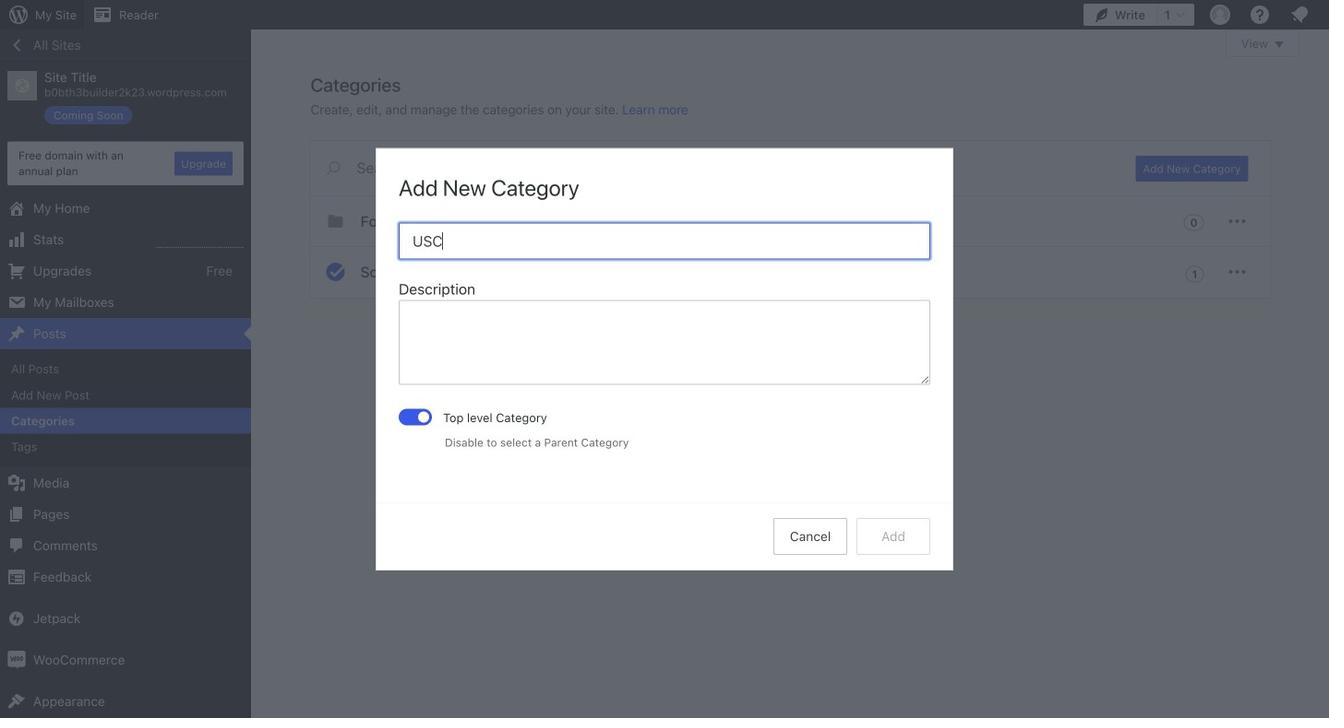 Task type: describe. For each thing, give the bounding box(es) containing it.
New Category Name text field
[[399, 223, 930, 260]]

4 list item from the top
[[1321, 363, 1329, 432]]

help image
[[1249, 4, 1271, 26]]

toggle menu image for folder image
[[1226, 210, 1248, 233]]

2 list item from the top
[[1321, 190, 1329, 277]]



Task type: locate. For each thing, give the bounding box(es) containing it.
main content
[[311, 30, 1299, 299]]

list item
[[1321, 94, 1329, 162], [1321, 190, 1329, 277], [1321, 277, 1329, 363], [1321, 363, 1329, 432]]

socialing image
[[324, 261, 347, 283]]

dialog
[[377, 149, 952, 570]]

1 list item from the top
[[1321, 94, 1329, 162]]

update your profile, personal settings, and more image
[[1209, 4, 1231, 26]]

2 toggle menu image from the top
[[1226, 261, 1248, 283]]

1 toggle menu image from the top
[[1226, 210, 1248, 233]]

img image
[[7, 651, 26, 670]]

0 vertical spatial toggle menu image
[[1226, 210, 1248, 233]]

toggle menu image
[[1226, 210, 1248, 233], [1226, 261, 1248, 283]]

None text field
[[399, 300, 930, 385]]

toggle menu image for socialing image
[[1226, 261, 1248, 283]]

highest hourly views 0 image
[[156, 236, 244, 248]]

closed image
[[1275, 42, 1284, 48]]

3 list item from the top
[[1321, 277, 1329, 363]]

1 vertical spatial toggle menu image
[[1226, 261, 1248, 283]]

folder image
[[324, 210, 347, 233]]

manage your notifications image
[[1288, 4, 1311, 26]]

group
[[399, 278, 930, 391]]

None search field
[[311, 141, 1113, 195]]

row
[[311, 197, 1270, 299]]



Task type: vqa. For each thing, say whether or not it's contained in the screenshot.
2nd 'Img' from the bottom
no



